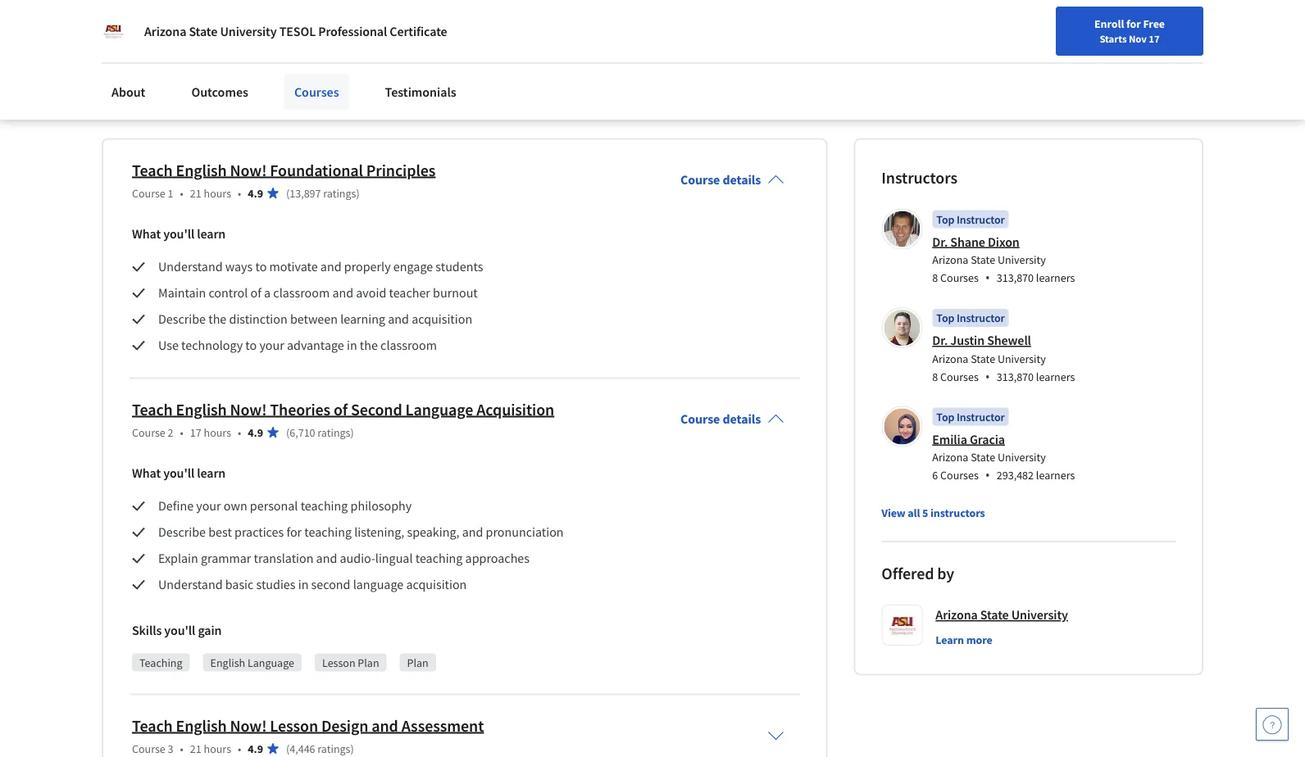 Task type: vqa. For each thing, say whether or not it's contained in the screenshot.
• Total 60 minutes
no



Task type: describe. For each thing, give the bounding box(es) containing it.
course details button for teach english now! theories of second language acquisition
[[668, 389, 797, 451]]

technology
[[181, 338, 243, 354]]

4.9 for theories
[[248, 426, 263, 441]]

assessment
[[402, 717, 484, 737]]

2 plan from the left
[[407, 656, 429, 671]]

and up second
[[316, 551, 337, 568]]

to left 'teach' on the left of page
[[353, 32, 365, 49]]

instructor for gracia
[[957, 410, 1005, 425]]

to right ways
[[255, 259, 267, 276]]

and up maintain control of a classroom and avoid teacher burnout
[[321, 259, 342, 276]]

0 vertical spatial language
[[406, 400, 473, 420]]

free
[[1144, 16, 1165, 31]]

wants
[[318, 32, 351, 49]]

english language
[[210, 656, 294, 671]]

acquisition
[[477, 400, 555, 420]]

read more button
[[102, 94, 164, 112]]

properly
[[344, 259, 391, 276]]

top instructor emilia gracia arizona state university 6 courses • 293,482 learners
[[933, 410, 1075, 485]]

maintain control of a classroom and avoid teacher burnout
[[158, 286, 478, 302]]

more inside this course is designed for anyone who wants to teach english anywhere in the world.  if you want to become a teacher, polish your teaching skills, or add a credential to your resume, this is the course for you! get certified by a nationally- ranked university. read more
[[133, 95, 164, 111]]

emilia gracia link
[[933, 432, 1005, 448]]

2 vertical spatial you'll
[[164, 623, 195, 640]]

distinction
[[229, 312, 288, 328]]

your up university.
[[138, 52, 163, 68]]

17 inside enroll for free starts nov 17
[[1149, 32, 1160, 45]]

nationally-
[[676, 52, 735, 68]]

lesson plan
[[322, 656, 379, 671]]

to down 'professional'
[[354, 52, 366, 68]]

about link
[[102, 74, 155, 110]]

burnout
[[433, 286, 478, 302]]

second
[[311, 578, 351, 594]]

courses down credential
[[294, 84, 339, 100]]

0 vertical spatial is
[[166, 32, 175, 49]]

dr. shane dixon link
[[933, 234, 1020, 251]]

your left own
[[196, 499, 221, 515]]

13,897
[[290, 186, 321, 201]]

principles
[[366, 161, 436, 181]]

for inside enroll for free starts nov 17
[[1127, 16, 1141, 31]]

about
[[112, 84, 145, 100]]

learning
[[340, 312, 386, 328]]

state up learn more
[[981, 608, 1009, 624]]

teach for teach english now! foundational principles
[[132, 161, 173, 181]]

313,870 for dr. shane dixon
[[997, 271, 1034, 286]]

you
[[583, 32, 604, 49]]

dr. for dr. justin shewell
[[933, 333, 948, 350]]

acquisition for understand basic studies in second language acquisition
[[406, 578, 467, 594]]

top for emilia gracia
[[937, 410, 955, 425]]

acquisition for describe the distinction between learning and acquisition
[[412, 312, 472, 328]]

emilia gracia image
[[884, 409, 920, 445]]

course 2 • 17 hours •
[[132, 426, 241, 441]]

engage
[[394, 259, 433, 276]]

a up nationally-
[[697, 32, 704, 49]]

• right the 3
[[180, 742, 184, 757]]

teach english now! lesson design and assessment
[[132, 717, 484, 737]]

describe for describe the distinction between learning and acquisition
[[158, 312, 206, 328]]

1 horizontal spatial is
[[465, 52, 474, 68]]

top for dr. shane dixon
[[937, 213, 955, 227]]

nov
[[1129, 32, 1147, 45]]

4,446
[[290, 742, 315, 757]]

and down teacher
[[388, 312, 409, 328]]

describe best practices for teaching listening, speaking, and pronunciation
[[158, 525, 564, 541]]

• right '2'
[[180, 426, 184, 441]]

gain
[[198, 623, 222, 640]]

the up technology
[[209, 312, 227, 328]]

practices
[[235, 525, 284, 541]]

0 vertical spatial classroom
[[273, 286, 330, 302]]

1 horizontal spatial of
[[334, 400, 348, 420]]

in inside this course is designed for anyone who wants to teach english anywhere in the world.  if you want to become a teacher, polish your teaching skills, or add a credential to your resume, this is the course for you! get certified by a nationally- ranked university. read more
[[499, 32, 510, 49]]

• left '6,710'
[[238, 426, 241, 441]]

course 3 • 21 hours •
[[132, 742, 241, 757]]

course for teach english now! foundational principles
[[132, 186, 166, 201]]

help center image
[[1263, 715, 1283, 735]]

instructor for justin
[[957, 311, 1005, 326]]

8 for dr. shane dixon
[[933, 271, 938, 286]]

second
[[351, 400, 402, 420]]

teach for teach english now! theories of second language acquisition
[[132, 400, 173, 420]]

world.
[[533, 32, 568, 49]]

the down anywhere
[[477, 52, 495, 68]]

describe for describe best practices for teaching listening, speaking, and pronunciation
[[158, 525, 206, 541]]

hours for theories
[[204, 426, 231, 441]]

• right 1
[[180, 186, 184, 201]]

1 plan from the left
[[358, 656, 379, 671]]

4.9 for foundational
[[248, 186, 263, 201]]

you!
[[555, 52, 579, 68]]

philosophy
[[351, 499, 412, 515]]

anyone
[[248, 32, 289, 49]]

state inside top instructor dr. shane dixon arizona state university 8 courses • 313,870 learners
[[971, 253, 996, 268]]

teacher,
[[706, 32, 750, 49]]

become
[[650, 32, 694, 49]]

english down gain
[[210, 656, 245, 671]]

courses inside top instructor dr. shane dixon arizona state university 8 courses • 313,870 learners
[[941, 271, 979, 286]]

for down world.
[[537, 52, 552, 68]]

english inside this course is designed for anyone who wants to teach english anywhere in the world.  if you want to become a teacher, polish your teaching skills, or add a credential to your resume, this is the course for you! get certified by a nationally- ranked university. read more
[[400, 32, 440, 49]]

learn for your
[[197, 466, 226, 482]]

( 4,446 ratings )
[[286, 742, 354, 757]]

for down define your own personal teaching philosophy
[[287, 525, 302, 541]]

certified
[[603, 52, 648, 68]]

instructors
[[931, 507, 985, 521]]

view
[[882, 507, 906, 521]]

teach english now! lesson design and assessment link
[[132, 717, 484, 737]]

a up distinction
[[264, 286, 271, 302]]

the left world.
[[512, 32, 531, 49]]

course details button for teach english now! foundational principles
[[668, 149, 797, 212]]

5
[[923, 507, 929, 521]]

credential
[[296, 52, 352, 68]]

• down teach english now! foundational principles link
[[238, 186, 241, 201]]

6
[[933, 469, 938, 484]]

certificate
[[390, 23, 447, 39]]

) for principles
[[356, 186, 360, 201]]

21 for teach english now! lesson design and assessment
[[190, 742, 202, 757]]

explain grammar translation and audio-lingual teaching approaches
[[158, 551, 530, 568]]

this course is designed for anyone who wants to teach english anywhere in the world.  if you want to become a teacher, polish your teaching skills, or add a credential to your resume, this is the course for you! get certified by a nationally- ranked university. read more
[[102, 32, 753, 111]]

top instructor dr. shane dixon arizona state university 8 courses • 313,870 learners
[[933, 213, 1075, 287]]

outcomes link
[[182, 74, 258, 110]]

maintain
[[158, 286, 206, 302]]

understand for understand basic studies in second language acquisition
[[158, 578, 223, 594]]

to right "want"
[[636, 32, 648, 49]]

top instructor dr. justin shewell arizona state university 8 courses • 313,870 learners
[[933, 311, 1075, 386]]

and left avoid
[[332, 286, 354, 302]]

• inside top instructor dr. justin shewell arizona state university 8 courses • 313,870 learners
[[986, 368, 991, 386]]

learn more button
[[936, 632, 993, 649]]

between
[[290, 312, 338, 328]]

state up skills,
[[189, 23, 218, 39]]

teaching down speaking, on the bottom left
[[416, 551, 463, 568]]

designed
[[178, 32, 228, 49]]

1 horizontal spatial classroom
[[381, 338, 437, 354]]

your down 'teach' on the left of page
[[368, 52, 393, 68]]

course for teach english now! theories of second language acquisition
[[132, 426, 166, 441]]

arizona up learn
[[936, 608, 978, 624]]

offered
[[882, 564, 934, 585]]

your down distinction
[[260, 338, 284, 354]]

skills,
[[215, 52, 246, 68]]

learn for ways
[[197, 227, 226, 243]]

ways
[[225, 259, 253, 276]]

teaching inside this course is designed for anyone who wants to teach english anywhere in the world.  if you want to become a teacher, polish your teaching skills, or add a credential to your resume, this is the course for you! get certified by a nationally- ranked university. read more
[[165, 52, 213, 68]]

learn
[[936, 633, 964, 648]]

university inside top instructor emilia gracia arizona state university 6 courses • 293,482 learners
[[998, 451, 1046, 466]]

dixon
[[988, 234, 1020, 251]]

ratings for foundational
[[323, 186, 356, 201]]

instructor for shane
[[957, 213, 1005, 227]]

0 vertical spatial course
[[127, 32, 164, 49]]

personal
[[250, 499, 298, 515]]

learners for dixon
[[1036, 271, 1075, 286]]

testimonials link
[[375, 74, 466, 110]]

a right add
[[287, 52, 293, 68]]

dr. shane dixon image
[[884, 212, 920, 248]]

by inside this course is designed for anyone who wants to teach english anywhere in the world.  if you want to become a teacher, polish your teaching skills, or add a credential to your resume, this is the course for you! get certified by a nationally- ranked university. read more
[[651, 52, 664, 68]]

6,710
[[290, 426, 315, 441]]

anywhere
[[443, 32, 497, 49]]

you'll for understand
[[163, 227, 195, 243]]

english for teach english now! lesson design and assessment
[[176, 717, 227, 737]]

• left 4,446
[[238, 742, 241, 757]]

shane
[[951, 234, 986, 251]]



Task type: locate. For each thing, give the bounding box(es) containing it.
show notifications image
[[1084, 21, 1104, 40]]

( for lesson
[[286, 742, 290, 757]]

4.9 down teach english now! foundational principles link
[[248, 186, 263, 201]]

1 vertical spatial 4.9
[[248, 426, 263, 441]]

0 vertical spatial lesson
[[322, 656, 356, 671]]

1 4.9 from the top
[[248, 186, 263, 201]]

arizona inside top instructor dr. justin shewell arizona state university 8 courses • 313,870 learners
[[933, 352, 969, 367]]

0 vertical spatial now!
[[230, 161, 267, 181]]

the down learning
[[360, 338, 378, 354]]

• inside top instructor emilia gracia arizona state university 6 courses • 293,482 learners
[[986, 467, 991, 485]]

language
[[353, 578, 404, 594]]

dr.
[[933, 234, 948, 251], [933, 333, 948, 350]]

testimonials
[[385, 84, 457, 100]]

)
[[356, 186, 360, 201], [351, 426, 354, 441], [351, 742, 354, 757]]

more
[[133, 95, 164, 111], [967, 633, 993, 648]]

0 vertical spatial instructor
[[957, 213, 1005, 227]]

1 top from the top
[[937, 213, 955, 227]]

2 vertical spatial learners
[[1036, 469, 1075, 484]]

2 vertical spatial hours
[[204, 742, 231, 757]]

313,870 down dixon
[[997, 271, 1034, 286]]

ranked
[[102, 72, 140, 88]]

3 hours from the top
[[204, 742, 231, 757]]

1 vertical spatial learn
[[197, 466, 226, 482]]

313,870 inside top instructor dr. shane dixon arizona state university 8 courses • 313,870 learners
[[997, 271, 1034, 286]]

1 vertical spatial what
[[132, 466, 161, 482]]

what you'll learn
[[132, 227, 226, 243], [132, 466, 226, 482]]

4.9 left 4,446
[[248, 742, 263, 757]]

acquisition
[[412, 312, 472, 328], [406, 578, 467, 594]]

university inside top instructor dr. shane dixon arizona state university 8 courses • 313,870 learners
[[998, 253, 1046, 268]]

2 top from the top
[[937, 311, 955, 326]]

0 vertical spatial understand
[[158, 259, 223, 276]]

1 vertical spatial language
[[248, 656, 294, 671]]

1 vertical spatial 313,870
[[997, 370, 1034, 385]]

1 vertical spatial acquisition
[[406, 578, 467, 594]]

arizona down shane
[[933, 253, 969, 268]]

hours for foundational
[[204, 186, 231, 201]]

2 teach from the top
[[132, 400, 173, 420]]

pronunciation
[[486, 525, 564, 541]]

1 vertical spatial classroom
[[381, 338, 437, 354]]

( down the teach english now! lesson design and assessment 'link'
[[286, 742, 290, 757]]

dr. inside top instructor dr. shane dixon arizona state university 8 courses • 313,870 learners
[[933, 234, 948, 251]]

tesol
[[279, 23, 316, 39]]

1 learners from the top
[[1036, 271, 1075, 286]]

courses inside top instructor dr. justin shewell arizona state university 8 courses • 313,870 learners
[[941, 370, 979, 385]]

top up shane
[[937, 213, 955, 227]]

what for define your own personal teaching philosophy
[[132, 466, 161, 482]]

what you'll learn for understand
[[132, 227, 226, 243]]

8 down dr. shane dixon link on the right of page
[[933, 271, 938, 286]]

top up justin
[[937, 311, 955, 326]]

now! for foundational
[[230, 161, 267, 181]]

enroll
[[1095, 16, 1125, 31]]

details
[[723, 172, 761, 189], [723, 412, 761, 428]]

1 horizontal spatial in
[[347, 338, 357, 354]]

0 vertical spatial 313,870
[[997, 271, 1034, 286]]

justin
[[951, 333, 985, 350]]

1 what you'll learn from the top
[[132, 227, 226, 243]]

and right the design
[[372, 717, 398, 737]]

dr. left shane
[[933, 234, 948, 251]]

skills
[[132, 623, 162, 640]]

2 vertical spatial instructor
[[957, 410, 1005, 425]]

what down course 1 • 21 hours •
[[132, 227, 161, 243]]

teach up 1
[[132, 161, 173, 181]]

2 vertical spatial now!
[[230, 717, 267, 737]]

1 vertical spatial more
[[967, 633, 993, 648]]

3 ( from the top
[[286, 742, 290, 757]]

dr. left justin
[[933, 333, 948, 350]]

instructor
[[957, 213, 1005, 227], [957, 311, 1005, 326], [957, 410, 1005, 425]]

instructors
[[882, 168, 958, 188]]

english up course 3 • 21 hours •
[[176, 717, 227, 737]]

1 horizontal spatial by
[[938, 564, 955, 585]]

course down world.
[[497, 52, 534, 68]]

plan
[[358, 656, 379, 671], [407, 656, 429, 671]]

learners inside top instructor dr. justin shewell arizona state university 8 courses • 313,870 learners
[[1036, 370, 1075, 385]]

• left 293,482
[[986, 467, 991, 485]]

audio-
[[340, 551, 375, 568]]

learn up ways
[[197, 227, 226, 243]]

2 vertical spatial )
[[351, 742, 354, 757]]

arizona state university link
[[936, 606, 1069, 626]]

•
[[180, 186, 184, 201], [238, 186, 241, 201], [986, 270, 991, 287], [986, 368, 991, 386], [180, 426, 184, 441], [238, 426, 241, 441], [986, 467, 991, 485], [180, 742, 184, 757], [238, 742, 241, 757]]

3 now! from the top
[[230, 717, 267, 737]]

learn more
[[936, 633, 993, 648]]

2 instructor from the top
[[957, 311, 1005, 326]]

None search field
[[234, 10, 627, 43]]

english up course 1 • 21 hours •
[[176, 161, 227, 181]]

0 vertical spatial you'll
[[163, 227, 195, 243]]

state down dr. shane dixon link on the right of page
[[971, 253, 996, 268]]

you'll left gain
[[164, 623, 195, 640]]

now! for lesson
[[230, 717, 267, 737]]

1 vertical spatial what you'll learn
[[132, 466, 226, 482]]

293,482
[[997, 469, 1034, 484]]

1 vertical spatial you'll
[[163, 466, 195, 482]]

1 vertical spatial instructor
[[957, 311, 1005, 326]]

describe down 'maintain'
[[158, 312, 206, 328]]

now! left the theories
[[230, 400, 267, 420]]

learners
[[1036, 271, 1075, 286], [1036, 370, 1075, 385], [1036, 469, 1075, 484]]

course for teach english now! lesson design and assessment
[[132, 742, 166, 757]]

get
[[581, 52, 600, 68]]

is
[[166, 32, 175, 49], [465, 52, 474, 68]]

state inside top instructor emilia gracia arizona state university 6 courses • 293,482 learners
[[971, 451, 996, 466]]

1 vertical spatial top
[[937, 311, 955, 326]]

learners inside top instructor dr. shane dixon arizona state university 8 courses • 313,870 learners
[[1036, 271, 1075, 286]]

1 course details from the top
[[681, 172, 761, 189]]

0 vertical spatial learners
[[1036, 271, 1075, 286]]

2 horizontal spatial in
[[499, 32, 510, 49]]

2 course details button from the top
[[668, 389, 797, 451]]

1 what from the top
[[132, 227, 161, 243]]

1 teach from the top
[[132, 161, 173, 181]]

1 horizontal spatial lesson
[[322, 656, 356, 671]]

own
[[224, 499, 247, 515]]

university.
[[142, 72, 199, 88]]

8 inside top instructor dr. justin shewell arizona state university 8 courses • 313,870 learners
[[933, 370, 938, 385]]

or
[[249, 52, 260, 68]]

2 now! from the top
[[230, 400, 267, 420]]

teach up '2'
[[132, 400, 173, 420]]

1 vertical spatial course details button
[[668, 389, 797, 451]]

dr. for dr. shane dixon
[[933, 234, 948, 251]]

1 instructor from the top
[[957, 213, 1005, 227]]

ratings
[[323, 186, 356, 201], [318, 426, 351, 441], [318, 742, 351, 757]]

details for teach english now! foundational principles
[[723, 172, 761, 189]]

0 horizontal spatial 17
[[190, 426, 202, 441]]

0 vertical spatial 21
[[190, 186, 202, 201]]

1 vertical spatial 17
[[190, 426, 202, 441]]

3 learners from the top
[[1036, 469, 1075, 484]]

what for understand ways to motivate and properly engage students
[[132, 227, 161, 243]]

english up course 2 • 17 hours •
[[176, 400, 227, 420]]

arizona up university.
[[144, 23, 186, 39]]

2 course details from the top
[[681, 412, 761, 428]]

coursera image
[[20, 13, 124, 40]]

0 vertical spatial learn
[[197, 227, 226, 243]]

for up nov
[[1127, 16, 1141, 31]]

( for foundational
[[286, 186, 290, 201]]

1 horizontal spatial language
[[406, 400, 473, 420]]

2 4.9 from the top
[[248, 426, 263, 441]]

courses inside top instructor emilia gracia arizona state university 6 courses • 293,482 learners
[[941, 469, 979, 484]]

313,870 for dr. justin shewell
[[997, 370, 1034, 385]]

2 313,870 from the top
[[997, 370, 1034, 385]]

of
[[251, 286, 262, 302], [334, 400, 348, 420]]

1 vertical spatial in
[[347, 338, 357, 354]]

1 vertical spatial by
[[938, 564, 955, 585]]

2 what you'll learn from the top
[[132, 466, 226, 482]]

) for design
[[351, 742, 354, 757]]

0 horizontal spatial by
[[651, 52, 664, 68]]

( down the theories
[[286, 426, 290, 441]]

2 vertical spatial 4.9
[[248, 742, 263, 757]]

instructor inside top instructor emilia gracia arizona state university 6 courses • 293,482 learners
[[957, 410, 1005, 425]]

hours for lesson
[[204, 742, 231, 757]]

8 for dr. justin shewell
[[933, 370, 938, 385]]

course 1 • 21 hours •
[[132, 186, 241, 201]]

1 vertical spatial is
[[465, 52, 474, 68]]

in right anywhere
[[499, 32, 510, 49]]

learn
[[197, 227, 226, 243], [197, 466, 226, 482]]

motivate
[[269, 259, 318, 276]]

teaching up describe best practices for teaching listening, speaking, and pronunciation
[[301, 499, 348, 515]]

• down dr. justin shewell link
[[986, 368, 991, 386]]

ratings for theories
[[318, 426, 351, 441]]

course
[[681, 172, 720, 189], [132, 186, 166, 201], [681, 412, 720, 428], [132, 426, 166, 441], [132, 742, 166, 757]]

1 horizontal spatial more
[[967, 633, 993, 648]]

in left second
[[298, 578, 309, 594]]

design
[[321, 717, 369, 737]]

state down gracia
[[971, 451, 996, 466]]

this
[[102, 32, 125, 49]]

arizona state university image
[[102, 20, 125, 43]]

hours right '2'
[[204, 426, 231, 441]]

0 vertical spatial what
[[132, 227, 161, 243]]

what you'll learn for define
[[132, 466, 226, 482]]

what up define
[[132, 466, 161, 482]]

acquisition down the lingual
[[406, 578, 467, 594]]

by down become
[[651, 52, 664, 68]]

in down learning
[[347, 338, 357, 354]]

2 vertical spatial top
[[937, 410, 955, 425]]

2 vertical spatial teach
[[132, 717, 173, 737]]

) down teach english now! theories of second language acquisition link
[[351, 426, 354, 441]]

0 vertical spatial course details button
[[668, 149, 797, 212]]

1 vertical spatial (
[[286, 426, 290, 441]]

arizona down justin
[[933, 352, 969, 367]]

add
[[263, 52, 284, 68]]

now! down english language
[[230, 717, 267, 737]]

0 horizontal spatial lesson
[[270, 717, 318, 737]]

1 vertical spatial teach
[[132, 400, 173, 420]]

you'll up define
[[163, 466, 195, 482]]

0 vertical spatial (
[[286, 186, 290, 201]]

translation
[[254, 551, 314, 568]]

0 vertical spatial top
[[937, 213, 955, 227]]

8 inside top instructor dr. shane dixon arizona state university 8 courses • 313,870 learners
[[933, 271, 938, 286]]

state down dr. justin shewell link
[[971, 352, 996, 367]]

university inside top instructor dr. justin shewell arizona state university 8 courses • 313,870 learners
[[998, 352, 1046, 367]]

dr. inside top instructor dr. justin shewell arizona state university 8 courses • 313,870 learners
[[933, 333, 948, 350]]

1 vertical spatial dr.
[[933, 333, 948, 350]]

21 right the 3
[[190, 742, 202, 757]]

the
[[512, 32, 531, 49], [477, 52, 495, 68], [209, 312, 227, 328], [360, 338, 378, 354]]

0 vertical spatial 8
[[933, 271, 938, 286]]

university
[[220, 23, 277, 39], [998, 253, 1046, 268], [998, 352, 1046, 367], [998, 451, 1046, 466], [1012, 608, 1069, 624]]

1 vertical spatial describe
[[158, 525, 206, 541]]

want
[[606, 32, 634, 49]]

instructor up dr. justin shewell link
[[957, 311, 1005, 326]]

teaching up explain grammar translation and audio-lingual teaching approaches
[[305, 525, 352, 541]]

courses down justin
[[941, 370, 979, 385]]

2 21 from the top
[[190, 742, 202, 757]]

1 vertical spatial course
[[497, 52, 534, 68]]

understand up 'maintain'
[[158, 259, 223, 276]]

studies
[[256, 578, 296, 594]]

1 horizontal spatial course
[[497, 52, 534, 68]]

17 right '2'
[[190, 426, 202, 441]]

best
[[209, 525, 232, 541]]

learners for shewell
[[1036, 370, 1075, 385]]

a down become
[[667, 52, 673, 68]]

outcomes
[[191, 84, 248, 100]]

) for of
[[351, 426, 354, 441]]

top inside top instructor dr. justin shewell arizona state university 8 courses • 313,870 learners
[[937, 311, 955, 326]]

1 hours from the top
[[204, 186, 231, 201]]

control
[[209, 286, 248, 302]]

classroom down teacher
[[381, 338, 437, 354]]

for up skills,
[[230, 32, 246, 49]]

theories
[[270, 400, 331, 420]]

1 vertical spatial understand
[[158, 578, 223, 594]]

2 vertical spatial ratings
[[318, 742, 351, 757]]

teach english now! theories of second language acquisition link
[[132, 400, 555, 420]]

enroll for free starts nov 17
[[1095, 16, 1165, 45]]

17
[[1149, 32, 1160, 45], [190, 426, 202, 441]]

1
[[168, 186, 174, 201]]

1 learn from the top
[[197, 227, 226, 243]]

1 vertical spatial 21
[[190, 742, 202, 757]]

starts
[[1100, 32, 1127, 45]]

1 313,870 from the top
[[997, 271, 1034, 286]]

state
[[189, 23, 218, 39], [971, 253, 996, 268], [971, 352, 996, 367], [971, 451, 996, 466], [981, 608, 1009, 624]]

0 vertical spatial describe
[[158, 312, 206, 328]]

emilia
[[933, 432, 968, 448]]

english for teach english now! theories of second language acquisition
[[176, 400, 227, 420]]

to down distinction
[[246, 338, 257, 354]]

instructor inside top instructor dr. shane dixon arizona state university 8 courses • 313,870 learners
[[957, 213, 1005, 227]]

0 vertical spatial ratings
[[323, 186, 356, 201]]

you'll for define
[[163, 466, 195, 482]]

top inside top instructor emilia gracia arizona state university 6 courses • 293,482 learners
[[937, 410, 955, 425]]

0 vertical spatial acquisition
[[412, 312, 472, 328]]

state inside top instructor dr. justin shewell arizona state university 8 courses • 313,870 learners
[[971, 352, 996, 367]]

of up the ( 6,710 ratings )
[[334, 400, 348, 420]]

2 understand from the top
[[158, 578, 223, 594]]

2 details from the top
[[723, 412, 761, 428]]

1 now! from the top
[[230, 161, 267, 181]]

english for teach english now! foundational principles
[[176, 161, 227, 181]]

1 vertical spatial now!
[[230, 400, 267, 420]]

1 horizontal spatial plan
[[407, 656, 429, 671]]

understand down "explain"
[[158, 578, 223, 594]]

understand basic studies in second language acquisition
[[158, 578, 467, 594]]

0 horizontal spatial language
[[248, 656, 294, 671]]

313,870 inside top instructor dr. justin shewell arizona state university 8 courses • 313,870 learners
[[997, 370, 1034, 385]]

3 instructor from the top
[[957, 410, 1005, 425]]

1 dr. from the top
[[933, 234, 948, 251]]

) down foundational
[[356, 186, 360, 201]]

more right learn
[[967, 633, 993, 648]]

learn up own
[[197, 466, 226, 482]]

0 vertical spatial by
[[651, 52, 664, 68]]

0 horizontal spatial of
[[251, 286, 262, 302]]

1 vertical spatial ratings
[[318, 426, 351, 441]]

ratings for lesson
[[318, 742, 351, 757]]

0 vertical spatial 4.9
[[248, 186, 263, 201]]

understand for understand ways to motivate and properly engage students
[[158, 259, 223, 276]]

1 details from the top
[[723, 172, 761, 189]]

and
[[321, 259, 342, 276], [332, 286, 354, 302], [388, 312, 409, 328], [462, 525, 483, 541], [316, 551, 337, 568], [372, 717, 398, 737]]

1 vertical spatial 8
[[933, 370, 938, 385]]

0 vertical spatial 17
[[1149, 32, 1160, 45]]

students
[[436, 259, 483, 276]]

resume,
[[396, 52, 440, 68]]

lingual
[[375, 551, 413, 568]]

more down university.
[[133, 95, 164, 111]]

instructor inside top instructor dr. justin shewell arizona state university 8 courses • 313,870 learners
[[957, 311, 1005, 326]]

( 13,897 ratings )
[[286, 186, 360, 201]]

2 describe from the top
[[158, 525, 206, 541]]

menu item
[[961, 16, 1067, 70]]

0 horizontal spatial course
[[127, 32, 164, 49]]

describe the distinction between learning and acquisition
[[158, 312, 472, 328]]

1 understand from the top
[[158, 259, 223, 276]]

3 4.9 from the top
[[248, 742, 263, 757]]

1 vertical spatial learners
[[1036, 370, 1075, 385]]

21 for teach english now! foundational principles
[[190, 186, 202, 201]]

1 course details button from the top
[[668, 149, 797, 212]]

now! for theories
[[230, 400, 267, 420]]

course details for teach english now! foundational principles
[[681, 172, 761, 189]]

2 ( from the top
[[286, 426, 290, 441]]

understand
[[158, 259, 223, 276], [158, 578, 223, 594]]

8 down dr. justin shewell link
[[933, 370, 938, 385]]

0 horizontal spatial classroom
[[273, 286, 330, 302]]

2 vertical spatial (
[[286, 742, 290, 757]]

teach english now! foundational principles link
[[132, 161, 436, 181]]

plan up the design
[[358, 656, 379, 671]]

0 horizontal spatial in
[[298, 578, 309, 594]]

( down the teach english now! foundational principles
[[286, 186, 290, 201]]

use technology to your advantage in the classroom
[[158, 338, 437, 354]]

top for dr. justin shewell
[[937, 311, 955, 326]]

teach
[[367, 32, 398, 49]]

1 horizontal spatial 17
[[1149, 32, 1160, 45]]

learners inside top instructor emilia gracia arizona state university 6 courses • 293,482 learners
[[1036, 469, 1075, 484]]

1 vertical spatial hours
[[204, 426, 231, 441]]

what
[[132, 227, 161, 243], [132, 466, 161, 482]]

what you'll learn down course 1 • 21 hours •
[[132, 227, 226, 243]]

0 vertical spatial what you'll learn
[[132, 227, 226, 243]]

now! up course 1 • 21 hours •
[[230, 161, 267, 181]]

1 vertical spatial of
[[334, 400, 348, 420]]

language right second
[[406, 400, 473, 420]]

of up distinction
[[251, 286, 262, 302]]

8
[[933, 271, 938, 286], [933, 370, 938, 385]]

view all 5 instructors button
[[882, 506, 985, 522]]

0 vertical spatial details
[[723, 172, 761, 189]]

2 learners from the top
[[1036, 370, 1075, 385]]

courses right the '6'
[[941, 469, 979, 484]]

• inside top instructor dr. shane dixon arizona state university 8 courses • 313,870 learners
[[986, 270, 991, 287]]

by right offered
[[938, 564, 955, 585]]

your
[[138, 52, 163, 68], [368, 52, 393, 68], [260, 338, 284, 354], [196, 499, 221, 515]]

0 horizontal spatial more
[[133, 95, 164, 111]]

21 right 1
[[190, 186, 202, 201]]

4.9 for lesson
[[248, 742, 263, 757]]

0 vertical spatial more
[[133, 95, 164, 111]]

0 horizontal spatial plan
[[358, 656, 379, 671]]

2 vertical spatial in
[[298, 578, 309, 594]]

2 what from the top
[[132, 466, 161, 482]]

course details for teach english now! theories of second language acquisition
[[681, 412, 761, 428]]

1 vertical spatial )
[[351, 426, 354, 441]]

courses link
[[284, 74, 349, 110]]

all
[[908, 507, 920, 521]]

details for teach english now! theories of second language acquisition
[[723, 412, 761, 428]]

language up teach english now! lesson design and assessment
[[248, 656, 294, 671]]

2 hours from the top
[[204, 426, 231, 441]]

avoid
[[356, 286, 386, 302]]

speaking,
[[407, 525, 460, 541]]

0 vertical spatial teach
[[132, 161, 173, 181]]

course right this
[[127, 32, 164, 49]]

professional
[[318, 23, 387, 39]]

1 vertical spatial details
[[723, 412, 761, 428]]

1 8 from the top
[[933, 271, 938, 286]]

more inside button
[[967, 633, 993, 648]]

1 describe from the top
[[158, 312, 206, 328]]

teaching down designed
[[165, 52, 213, 68]]

plan right the lesson plan at the left bottom
[[407, 656, 429, 671]]

0 vertical spatial of
[[251, 286, 262, 302]]

0 vertical spatial in
[[499, 32, 510, 49]]

2 8 from the top
[[933, 370, 938, 385]]

) down the design
[[351, 742, 354, 757]]

who
[[292, 32, 315, 49]]

2 dr. from the top
[[933, 333, 948, 350]]

0 vertical spatial )
[[356, 186, 360, 201]]

3 teach from the top
[[132, 717, 173, 737]]

0 vertical spatial course details
[[681, 172, 761, 189]]

arizona inside top instructor dr. shane dixon arizona state university 8 courses • 313,870 learners
[[933, 253, 969, 268]]

and up "approaches"
[[462, 525, 483, 541]]

2 learn from the top
[[197, 466, 226, 482]]

hours right 1
[[204, 186, 231, 201]]

( for theories
[[286, 426, 290, 441]]

313,870 down the shewell
[[997, 370, 1034, 385]]

1 21 from the top
[[190, 186, 202, 201]]

1 ( from the top
[[286, 186, 290, 201]]

arizona inside top instructor emilia gracia arizona state university 6 courses • 293,482 learners
[[933, 451, 969, 466]]

3 top from the top
[[937, 410, 955, 425]]

arizona down emilia
[[933, 451, 969, 466]]

0 vertical spatial hours
[[204, 186, 231, 201]]

acquisition down burnout
[[412, 312, 472, 328]]

teach for teach english now! lesson design and assessment
[[132, 717, 173, 737]]

1 vertical spatial course details
[[681, 412, 761, 428]]

0 horizontal spatial is
[[166, 32, 175, 49]]

top inside top instructor dr. shane dixon arizona state university 8 courses • 313,870 learners
[[937, 213, 955, 227]]

dr. justin shewell image
[[884, 311, 920, 347]]



